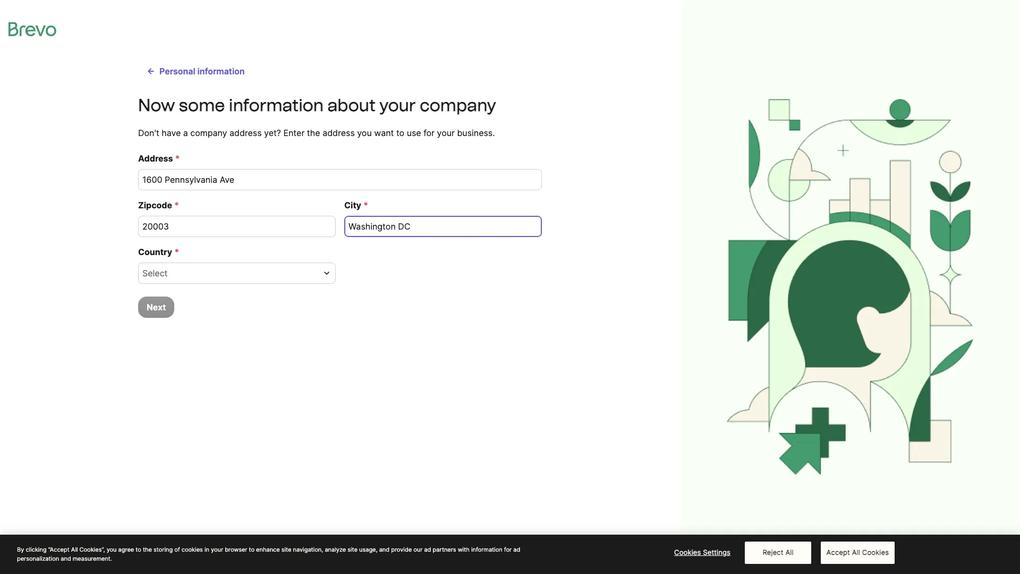 Task type: locate. For each thing, give the bounding box(es) containing it.
business.
[[458, 128, 495, 138]]

ad
[[425, 546, 431, 554], [514, 546, 521, 554]]

2 horizontal spatial to
[[397, 128, 405, 138]]

to right the agree
[[136, 546, 141, 554]]

0 horizontal spatial you
[[107, 546, 117, 554]]

* right zipcode
[[174, 200, 179, 211]]

0 horizontal spatial the
[[143, 546, 152, 554]]

your right in
[[211, 546, 223, 554]]

1 horizontal spatial company
[[420, 95, 497, 115]]

navigation,
[[293, 546, 323, 554]]

1 vertical spatial and
[[61, 555, 71, 562]]

the inside by clicking "accept all cookies", you agree to the storing of cookies in your browser to enhance site navigation, analyze site usage, and provide our ad partners with information for ad personalization and measurement.
[[143, 546, 152, 554]]

* for zipcode *
[[174, 200, 179, 211]]

information
[[198, 66, 245, 77], [229, 95, 324, 115], [472, 546, 503, 554]]

personalization
[[17, 555, 59, 562]]

address left yet?
[[230, 128, 262, 138]]

country *
[[138, 247, 179, 257]]

1 horizontal spatial ad
[[514, 546, 521, 554]]

for inside by clicking "accept all cookies", you agree to the storing of cookies in your browser to enhance site navigation, analyze site usage, and provide our ad partners with information for ad personalization and measurement.
[[505, 546, 512, 554]]

* right city
[[364, 200, 369, 211]]

personal
[[160, 66, 196, 77]]

of
[[175, 546, 180, 554]]

all right "accept
[[71, 546, 78, 554]]

address down about
[[323, 128, 355, 138]]

0 vertical spatial the
[[307, 128, 320, 138]]

analyze
[[325, 546, 346, 554]]

2 site from the left
[[348, 546, 358, 554]]

0 horizontal spatial ad
[[425, 546, 431, 554]]

all for accept all cookies
[[853, 548, 861, 557]]

your
[[380, 95, 416, 115], [437, 128, 455, 138], [211, 546, 223, 554]]

our
[[414, 546, 423, 554]]

1 vertical spatial the
[[143, 546, 152, 554]]

* for city *
[[364, 200, 369, 211]]

information inside by clicking "accept all cookies", you agree to the storing of cookies in your browser to enhance site navigation, analyze site usage, and provide our ad partners with information for ad personalization and measurement.
[[472, 546, 503, 554]]

company
[[420, 95, 497, 115], [191, 128, 227, 138]]

2 horizontal spatial your
[[437, 128, 455, 138]]

to left use
[[397, 128, 405, 138]]

don't
[[138, 128, 159, 138]]

for right use
[[424, 128, 435, 138]]

information inside button
[[198, 66, 245, 77]]

company right a
[[191, 128, 227, 138]]

0 horizontal spatial cookies
[[675, 548, 702, 557]]

reject all button
[[746, 542, 812, 564]]

the left storing
[[143, 546, 152, 554]]

0 horizontal spatial your
[[211, 546, 223, 554]]

for right with
[[505, 546, 512, 554]]

enhance
[[256, 546, 280, 554]]

None field
[[143, 267, 319, 280]]

1 vertical spatial for
[[505, 546, 512, 554]]

address *
[[138, 153, 180, 164]]

you
[[357, 128, 372, 138], [107, 546, 117, 554]]

all right accept
[[853, 548, 861, 557]]

all
[[71, 546, 78, 554], [786, 548, 794, 557], [853, 548, 861, 557]]

now some information about your company
[[138, 95, 497, 115]]

your up want
[[380, 95, 416, 115]]

next
[[147, 302, 166, 313]]

None text field
[[138, 169, 542, 190], [138, 216, 336, 237], [138, 169, 542, 190], [138, 216, 336, 237]]

cookies
[[675, 548, 702, 557], [863, 548, 890, 557]]

2 horizontal spatial all
[[853, 548, 861, 557]]

measurement.
[[73, 555, 112, 562]]

to
[[397, 128, 405, 138], [136, 546, 141, 554], [249, 546, 255, 554]]

0 vertical spatial information
[[198, 66, 245, 77]]

cookies settings button
[[670, 542, 736, 563]]

all right the reject
[[786, 548, 794, 557]]

1 horizontal spatial cookies
[[863, 548, 890, 557]]

the right enter
[[307, 128, 320, 138]]

enter
[[284, 128, 305, 138]]

and right usage,
[[380, 546, 390, 554]]

site left usage,
[[348, 546, 358, 554]]

1 horizontal spatial for
[[505, 546, 512, 554]]

1 horizontal spatial site
[[348, 546, 358, 554]]

* right 'address'
[[175, 153, 180, 164]]

your left 'business.' on the top left of page
[[437, 128, 455, 138]]

yet?
[[264, 128, 281, 138]]

address
[[230, 128, 262, 138], [323, 128, 355, 138]]

1 horizontal spatial all
[[786, 548, 794, 557]]

information up some on the top of the page
[[198, 66, 245, 77]]

and
[[380, 546, 390, 554], [61, 555, 71, 562]]

0 horizontal spatial for
[[424, 128, 435, 138]]

2 vertical spatial information
[[472, 546, 503, 554]]

* right country
[[175, 247, 179, 257]]

information right with
[[472, 546, 503, 554]]

country
[[138, 247, 172, 257]]

by clicking "accept all cookies", you agree to the storing of cookies in your browser to enhance site navigation, analyze site usage, and provide our ad partners with information for ad personalization and measurement.
[[17, 546, 521, 562]]

cookies left settings
[[675, 548, 702, 557]]

next button
[[138, 297, 175, 318]]

1 horizontal spatial and
[[380, 546, 390, 554]]

0 horizontal spatial all
[[71, 546, 78, 554]]

1 vertical spatial you
[[107, 546, 117, 554]]

0 horizontal spatial company
[[191, 128, 227, 138]]

0 vertical spatial your
[[380, 95, 416, 115]]

0 horizontal spatial site
[[282, 546, 292, 554]]

*
[[175, 153, 180, 164], [174, 200, 179, 211], [364, 200, 369, 211], [175, 247, 179, 257]]

0 vertical spatial company
[[420, 95, 497, 115]]

company up 'business.' on the top left of page
[[420, 95, 497, 115]]

site
[[282, 546, 292, 554], [348, 546, 358, 554]]

0 horizontal spatial address
[[230, 128, 262, 138]]

and down "accept
[[61, 555, 71, 562]]

1 ad from the left
[[425, 546, 431, 554]]

browser
[[225, 546, 247, 554]]

to right browser
[[249, 546, 255, 554]]

1 horizontal spatial your
[[380, 95, 416, 115]]

2 vertical spatial your
[[211, 546, 223, 554]]

None text field
[[345, 216, 542, 237]]

usage,
[[359, 546, 378, 554]]

cookies right accept
[[863, 548, 890, 557]]

2 address from the left
[[323, 128, 355, 138]]

have
[[162, 128, 181, 138]]

you left the agree
[[107, 546, 117, 554]]

1 horizontal spatial you
[[357, 128, 372, 138]]

for
[[424, 128, 435, 138], [505, 546, 512, 554]]

you left want
[[357, 128, 372, 138]]

information up yet?
[[229, 95, 324, 115]]

0 vertical spatial you
[[357, 128, 372, 138]]

the
[[307, 128, 320, 138], [143, 546, 152, 554]]

site right "enhance"
[[282, 546, 292, 554]]

1 horizontal spatial address
[[323, 128, 355, 138]]

city *
[[345, 200, 369, 211]]

city
[[345, 200, 362, 211]]

"accept
[[48, 546, 69, 554]]

1 vertical spatial your
[[437, 128, 455, 138]]



Task type: vqa. For each thing, say whether or not it's contained in the screenshot.
* associated with Address *
yes



Task type: describe. For each thing, give the bounding box(es) containing it.
* for address *
[[175, 153, 180, 164]]

select
[[143, 268, 168, 279]]

none field inside the select "popup button"
[[143, 267, 319, 280]]

use
[[407, 128, 422, 138]]

0 vertical spatial and
[[380, 546, 390, 554]]

0 horizontal spatial to
[[136, 546, 141, 554]]

select button
[[138, 263, 336, 284]]

personal information button
[[138, 61, 253, 82]]

zipcode *
[[138, 200, 179, 211]]

now
[[138, 95, 175, 115]]

all for reject all
[[786, 548, 794, 557]]

1 site from the left
[[282, 546, 292, 554]]

2 cookies from the left
[[863, 548, 890, 557]]

about
[[328, 95, 376, 115]]

cookies
[[182, 546, 203, 554]]

don't have a company address yet? enter the address you want to use for your business.
[[138, 128, 495, 138]]

want
[[374, 128, 394, 138]]

0 vertical spatial for
[[424, 128, 435, 138]]

1 vertical spatial company
[[191, 128, 227, 138]]

reject all
[[763, 548, 794, 557]]

settings
[[704, 548, 731, 557]]

your inside by clicking "accept all cookies", you agree to the storing of cookies in your browser to enhance site navigation, analyze site usage, and provide our ad partners with information for ad personalization and measurement.
[[211, 546, 223, 554]]

accept all cookies button
[[821, 542, 896, 564]]

* for country *
[[175, 247, 179, 257]]

0 horizontal spatial and
[[61, 555, 71, 562]]

accept all cookies
[[827, 548, 890, 557]]

storing
[[154, 546, 173, 554]]

1 horizontal spatial the
[[307, 128, 320, 138]]

cookies",
[[79, 546, 105, 554]]

you inside by clicking "accept all cookies", you agree to the storing of cookies in your browser to enhance site navigation, analyze site usage, and provide our ad partners with information for ad personalization and measurement.
[[107, 546, 117, 554]]

personal information
[[160, 66, 245, 77]]

cookies settings
[[675, 548, 731, 557]]

some
[[179, 95, 225, 115]]

zipcode
[[138, 200, 172, 211]]

by
[[17, 546, 24, 554]]

partners
[[433, 546, 457, 554]]

2 ad from the left
[[514, 546, 521, 554]]

1 address from the left
[[230, 128, 262, 138]]

in
[[205, 546, 210, 554]]

address
[[138, 153, 173, 164]]

1 horizontal spatial to
[[249, 546, 255, 554]]

reject
[[763, 548, 784, 557]]

1 vertical spatial information
[[229, 95, 324, 115]]

all inside by clicking "accept all cookies", you agree to the storing of cookies in your browser to enhance site navigation, analyze site usage, and provide our ad partners with information for ad personalization and measurement.
[[71, 546, 78, 554]]

with
[[458, 546, 470, 554]]

clicking
[[26, 546, 47, 554]]

provide
[[391, 546, 412, 554]]

a
[[183, 128, 188, 138]]

accept
[[827, 548, 851, 557]]

1 cookies from the left
[[675, 548, 702, 557]]

agree
[[118, 546, 134, 554]]



